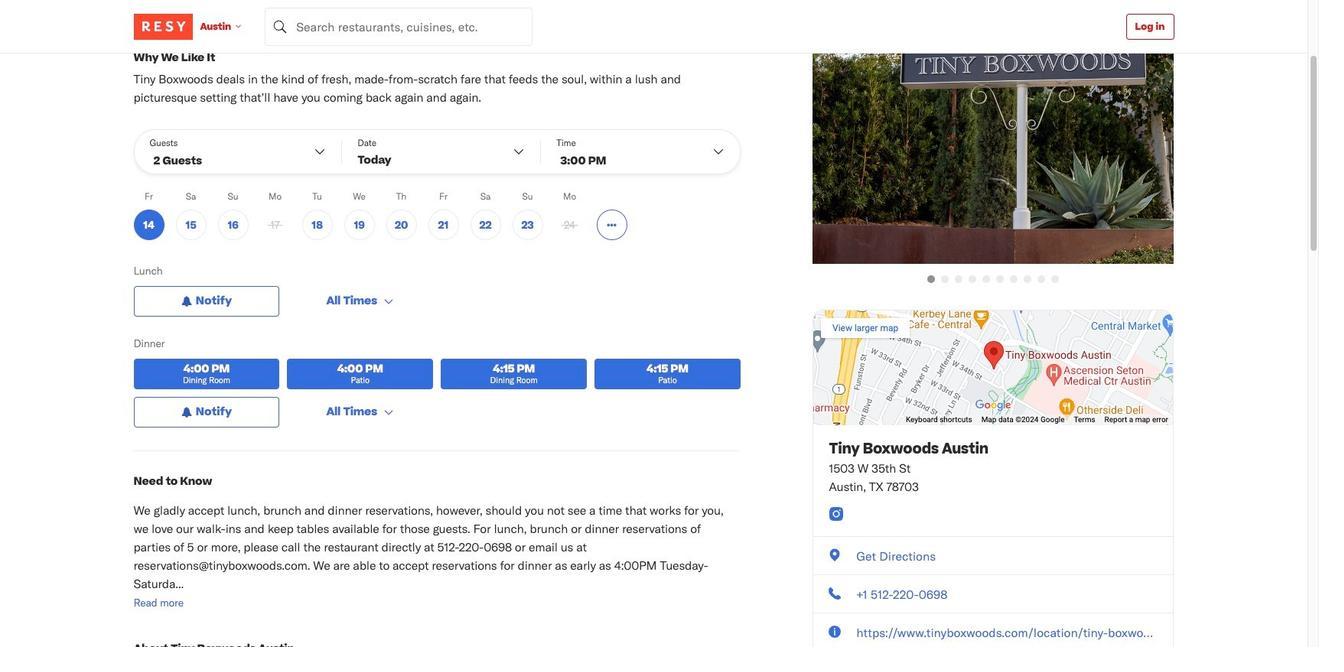 Task type: vqa. For each thing, say whether or not it's contained in the screenshot.
4.8 out of 5 stars icon
no



Task type: describe. For each thing, give the bounding box(es) containing it.
Search restaurants, cuisines, etc. text field
[[265, 7, 533, 46]]



Task type: locate. For each thing, give the bounding box(es) containing it.
None field
[[265, 7, 533, 46]]

climbing image
[[150, 0, 162, 12]]



